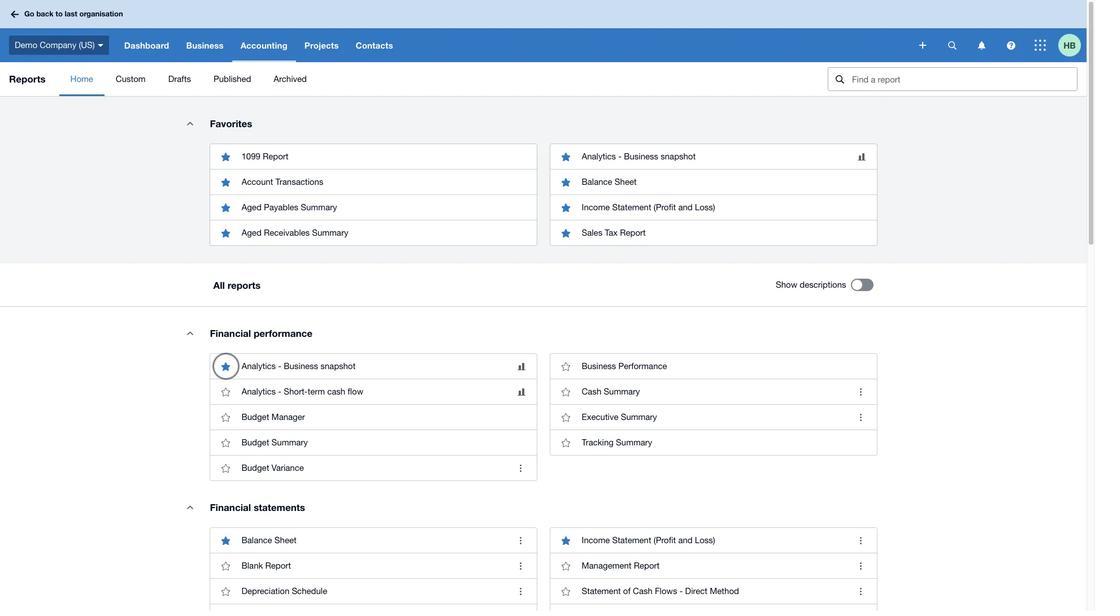 Task type: locate. For each thing, give the bounding box(es) containing it.
2 budget from the top
[[242, 438, 269, 447]]

1 expand report group image from the top
[[179, 112, 202, 135]]

archived
[[274, 74, 307, 84]]

favorite image inside cash summary link
[[555, 380, 577, 403]]

0 vertical spatial financial
[[210, 327, 251, 339]]

(us)
[[79, 40, 95, 50]]

favorite image for budget manager
[[215, 406, 237, 429]]

favorite image
[[555, 355, 577, 378], [215, 380, 237, 403], [215, 406, 237, 429], [215, 431, 237, 454], [215, 555, 237, 577], [555, 555, 577, 577]]

financial
[[210, 327, 251, 339], [210, 501, 251, 513]]

1 vertical spatial snapshot
[[321, 361, 356, 371]]

balance sheet up tax
[[582, 177, 637, 187]]

account transactions link
[[210, 169, 537, 194]]

0 vertical spatial budget
[[242, 412, 269, 422]]

balance sheet up blank report at the left of the page
[[242, 535, 297, 545]]

1 and from the top
[[679, 202, 693, 212]]

2 vertical spatial expand report group image
[[179, 496, 202, 518]]

1099 report link
[[210, 144, 537, 169]]

1 vertical spatial income statement (profit and loss)
[[582, 535, 716, 545]]

summary up tracking summary
[[621, 412, 657, 422]]

performance
[[254, 327, 313, 339]]

loss)
[[695, 202, 716, 212], [695, 535, 716, 545]]

0 horizontal spatial balance sheet
[[242, 535, 297, 545]]

0 horizontal spatial cash
[[582, 387, 602, 396]]

1 vertical spatial balance sheet link
[[210, 528, 537, 553]]

summary for tracking summary
[[616, 438, 653, 447]]

(profit up sales tax report link
[[654, 202, 676, 212]]

summary down executive summary
[[616, 438, 653, 447]]

more options image for executive summary
[[850, 406, 873, 429]]

0 horizontal spatial balance sheet link
[[210, 528, 537, 553]]

expand report group image for financial performance
[[179, 322, 202, 344]]

more options image inside blank report link
[[510, 555, 532, 577]]

more information about analytics - short-term cash flow image
[[518, 388, 525, 395]]

sales tax report
[[582, 228, 646, 237]]

all reports
[[213, 279, 261, 291]]

0 vertical spatial income statement (profit and loss)
[[582, 202, 716, 212]]

favorite image inside executive summary link
[[555, 406, 577, 429]]

summary down manager
[[272, 438, 308, 447]]

remove favorite image
[[215, 171, 237, 193], [555, 171, 577, 193], [215, 196, 237, 219], [555, 196, 577, 219], [215, 222, 237, 244], [555, 222, 577, 244], [215, 529, 237, 552], [555, 529, 577, 552]]

1 vertical spatial and
[[679, 535, 693, 545]]

go back to last organisation
[[24, 9, 123, 18]]

aged inside 'aged receivables summary' link
[[242, 228, 262, 237]]

1 financial from the top
[[210, 327, 251, 339]]

loss) up management report link
[[695, 535, 716, 545]]

1 vertical spatial aged
[[242, 228, 262, 237]]

aged
[[242, 202, 262, 212], [242, 228, 262, 237]]

2 expand report group image from the top
[[179, 322, 202, 344]]

favorite image
[[555, 380, 577, 403], [555, 406, 577, 429], [555, 431, 577, 454], [215, 457, 237, 479], [215, 580, 237, 603], [555, 580, 577, 603]]

analytics
[[582, 152, 616, 161], [242, 361, 276, 371], [242, 387, 276, 396]]

1 vertical spatial financial
[[210, 501, 251, 513]]

favorite image for analytics - short-term cash flow
[[215, 380, 237, 403]]

1 budget from the top
[[242, 412, 269, 422]]

financial down all reports
[[210, 327, 251, 339]]

management
[[582, 561, 632, 570]]

hb
[[1064, 40, 1076, 50]]

income statement (profit and loss) for 1st income statement (profit and loss) link from the bottom
[[582, 535, 716, 545]]

1 vertical spatial analytics - business snapshot
[[242, 361, 356, 371]]

budget variance
[[242, 463, 304, 473]]

more options image for cash summary
[[850, 380, 873, 403]]

-
[[619, 152, 622, 161], [278, 361, 282, 371], [278, 387, 282, 396], [680, 586, 683, 596]]

performance
[[619, 361, 667, 371]]

1 horizontal spatial balance sheet link
[[550, 169, 877, 194]]

more options image inside cash summary link
[[850, 380, 873, 403]]

home
[[70, 74, 93, 84]]

2 vertical spatial budget
[[242, 463, 269, 473]]

report for 1099 report
[[263, 152, 289, 161]]

0 vertical spatial loss)
[[695, 202, 716, 212]]

more options image inside management report link
[[850, 555, 873, 577]]

expand report group image
[[179, 112, 202, 135], [179, 322, 202, 344], [179, 496, 202, 518]]

1 vertical spatial analytics
[[242, 361, 276, 371]]

0 vertical spatial (profit
[[654, 202, 676, 212]]

favorite image inside business performance link
[[555, 355, 577, 378]]

cash summary link
[[550, 379, 877, 404]]

0 horizontal spatial snapshot
[[321, 361, 356, 371]]

balance sheet
[[582, 177, 637, 187], [242, 535, 297, 545]]

more options image inside 'depreciation schedule' link
[[510, 580, 532, 603]]

tracking summary link
[[550, 430, 877, 455]]

financial left statements
[[210, 501, 251, 513]]

sheet up blank report at the left of the page
[[275, 535, 297, 545]]

favorite image inside budget summary link
[[215, 431, 237, 454]]

budget down budget summary
[[242, 463, 269, 473]]

transactions
[[276, 177, 324, 187]]

more options image
[[850, 380, 873, 403], [850, 529, 873, 552], [510, 580, 532, 603], [850, 580, 873, 603]]

report right 1099
[[263, 152, 289, 161]]

0 vertical spatial cash
[[582, 387, 602, 396]]

balance up blank
[[242, 535, 272, 545]]

1 vertical spatial income statement (profit and loss) link
[[550, 528, 877, 553]]

1 horizontal spatial analytics - business snapshot
[[582, 152, 696, 161]]

analytics - business snapshot
[[582, 152, 696, 161], [242, 361, 356, 371]]

income up "management"
[[582, 535, 610, 545]]

favorite image inside management report link
[[555, 555, 577, 577]]

statements
[[254, 501, 305, 513]]

aged payables summary
[[242, 202, 337, 212]]

statement
[[612, 202, 652, 212], [612, 535, 652, 545], [582, 586, 621, 596]]

0 horizontal spatial balance
[[242, 535, 272, 545]]

statement up 'management report'
[[612, 535, 652, 545]]

more options image inside statement of cash flows - direct method link
[[850, 580, 873, 603]]

favorite image for budget summary
[[215, 431, 237, 454]]

0 vertical spatial and
[[679, 202, 693, 212]]

1 income statement (profit and loss) from the top
[[582, 202, 716, 212]]

1 vertical spatial income
[[582, 535, 610, 545]]

business performance
[[582, 361, 667, 371]]

1 vertical spatial statement
[[612, 535, 652, 545]]

svg image inside demo company (us) 'popup button'
[[98, 44, 103, 47]]

svg image right (us)
[[98, 44, 103, 47]]

0 horizontal spatial analytics - business snapshot
[[242, 361, 356, 371]]

sales
[[582, 228, 603, 237]]

balance up sales
[[582, 177, 613, 187]]

0 vertical spatial balance
[[582, 177, 613, 187]]

snapshot for balance sheet
[[661, 152, 696, 161]]

snapshot for analytics - short-term cash flow
[[321, 361, 356, 371]]

1 horizontal spatial balance
[[582, 177, 613, 187]]

1099 report
[[242, 152, 289, 161]]

and up management report link
[[679, 535, 693, 545]]

balance sheet link up sales tax report link
[[550, 169, 877, 194]]

0 vertical spatial sheet
[[615, 177, 637, 187]]

published
[[214, 74, 251, 84]]

2 and from the top
[[679, 535, 693, 545]]

budget up budget summary
[[242, 412, 269, 422]]

menu
[[59, 62, 819, 96]]

dashboard
[[124, 40, 169, 50]]

statement left of
[[582, 586, 621, 596]]

1 vertical spatial budget
[[242, 438, 269, 447]]

0 horizontal spatial svg image
[[98, 44, 103, 47]]

cash
[[327, 387, 346, 396]]

more options image for management report
[[850, 555, 873, 577]]

remove favorite image inside account transactions link
[[215, 171, 237, 193]]

- for more information about analytics - business snapshot icon
[[278, 361, 282, 371]]

cash up executive
[[582, 387, 602, 396]]

and up sales tax report link
[[679, 202, 693, 212]]

statement of cash flows - direct method
[[582, 586, 739, 596]]

1 (profit from the top
[[654, 202, 676, 212]]

income
[[582, 202, 610, 212], [582, 535, 610, 545]]

expand report group image for favorites
[[179, 112, 202, 135]]

sales tax report link
[[550, 220, 877, 245]]

income statement (profit and loss) up 'management report'
[[582, 535, 716, 545]]

1 vertical spatial expand report group image
[[179, 322, 202, 344]]

loss) up sales tax report link
[[695, 202, 716, 212]]

accounting
[[241, 40, 288, 50]]

3 expand report group image from the top
[[179, 496, 202, 518]]

remove favorite image inside 1099 report link
[[215, 145, 237, 168]]

sheet
[[615, 177, 637, 187], [275, 535, 297, 545]]

statement of cash flows - direct method link
[[550, 578, 877, 604]]

0 vertical spatial income statement (profit and loss) link
[[550, 194, 877, 220]]

svg image
[[948, 41, 957, 49], [98, 44, 103, 47]]

- for more information about analytics - business snapshot image
[[619, 152, 622, 161]]

account transactions
[[242, 177, 324, 187]]

1 horizontal spatial cash
[[633, 586, 653, 596]]

analytics for balance
[[582, 152, 616, 161]]

favorite image inside budget variance link
[[215, 457, 237, 479]]

cash right of
[[633, 586, 653, 596]]

1 vertical spatial sheet
[[275, 535, 297, 545]]

go back to last organisation link
[[7, 4, 130, 24]]

1 vertical spatial loss)
[[695, 535, 716, 545]]

variance
[[272, 463, 304, 473]]

flow
[[348, 387, 364, 396]]

statement up sales tax report
[[612, 202, 652, 212]]

1 vertical spatial (profit
[[654, 535, 676, 545]]

income up sales
[[582, 202, 610, 212]]

budget for budget variance
[[242, 463, 269, 473]]

income statement (profit and loss) up sales tax report
[[582, 202, 716, 212]]

svg image up find a report text field
[[948, 41, 957, 49]]

more information about analytics - business snapshot image
[[518, 363, 525, 370]]

balance sheet link
[[550, 169, 877, 194], [210, 528, 537, 553]]

favorite image inside 'depreciation schedule' link
[[215, 580, 237, 603]]

remove favorite image
[[215, 145, 237, 168], [555, 145, 577, 168], [215, 355, 237, 378]]

banner
[[0, 0, 1087, 62]]

sheet up sales tax report
[[615, 177, 637, 187]]

demo company (us) button
[[0, 28, 116, 62]]

more options image
[[850, 406, 873, 429], [510, 457, 532, 479], [510, 529, 532, 552], [510, 555, 532, 577], [850, 555, 873, 577]]

navigation
[[116, 28, 912, 62]]

banner containing hb
[[0, 0, 1087, 62]]

income statement (profit and loss)
[[582, 202, 716, 212], [582, 535, 716, 545]]

all
[[213, 279, 225, 291]]

snapshot
[[661, 152, 696, 161], [321, 361, 356, 371]]

1 horizontal spatial sheet
[[615, 177, 637, 187]]

aged inside aged payables summary link
[[242, 202, 262, 212]]

0 vertical spatial income
[[582, 202, 610, 212]]

1 horizontal spatial balance sheet
[[582, 177, 637, 187]]

analytics - short-term cash flow
[[242, 387, 364, 396]]

budget up budget variance
[[242, 438, 269, 447]]

svg image
[[11, 10, 19, 18], [1035, 40, 1046, 51], [978, 41, 986, 49], [1007, 41, 1016, 49], [920, 42, 927, 49]]

favorite image for budget variance
[[215, 457, 237, 479]]

favorite image for tracking summary
[[555, 431, 577, 454]]

- for more information about analytics - short-term cash flow image
[[278, 387, 282, 396]]

0 vertical spatial analytics - business snapshot
[[582, 152, 696, 161]]

3 budget from the top
[[242, 463, 269, 473]]

2 vertical spatial analytics
[[242, 387, 276, 396]]

1 vertical spatial balance
[[242, 535, 272, 545]]

aged down account
[[242, 202, 262, 212]]

0 vertical spatial balance sheet
[[582, 177, 637, 187]]

2 aged from the top
[[242, 228, 262, 237]]

balance sheet link up 'depreciation schedule' link
[[210, 528, 537, 553]]

0 vertical spatial expand report group image
[[179, 112, 202, 135]]

1 horizontal spatial snapshot
[[661, 152, 696, 161]]

0 vertical spatial analytics
[[582, 152, 616, 161]]

go
[[24, 9, 34, 18]]

summary up executive summary
[[604, 387, 640, 396]]

0 vertical spatial aged
[[242, 202, 262, 212]]

tracking
[[582, 438, 614, 447]]

(profit up flows
[[654, 535, 676, 545]]

None field
[[828, 67, 1078, 91]]

favorite image for business performance
[[555, 355, 577, 378]]

1 vertical spatial balance sheet
[[242, 535, 297, 545]]

aged payables summary link
[[210, 194, 537, 220]]

accounting button
[[232, 28, 296, 62]]

more information about analytics - business snapshot image
[[858, 153, 866, 160]]

report for blank report
[[265, 561, 291, 570]]

favorite image inside statement of cash flows - direct method link
[[555, 580, 577, 603]]

aged left receivables
[[242, 228, 262, 237]]

remove favorite image inside 'aged receivables summary' link
[[215, 222, 237, 244]]

2 financial from the top
[[210, 501, 251, 513]]

flows
[[655, 586, 678, 596]]

0 vertical spatial statement
[[612, 202, 652, 212]]

favorite image inside blank report link
[[215, 555, 237, 577]]

1 aged from the top
[[242, 202, 262, 212]]

more options image for blank report
[[510, 555, 532, 577]]

favorite image inside the budget manager link
[[215, 406, 237, 429]]

back
[[36, 9, 54, 18]]

budget
[[242, 412, 269, 422], [242, 438, 269, 447], [242, 463, 269, 473]]

report right blank
[[265, 561, 291, 570]]

report up the statement of cash flows - direct method
[[634, 561, 660, 570]]

1 vertical spatial cash
[[633, 586, 653, 596]]

tax
[[605, 228, 618, 237]]

2 income statement (profit and loss) from the top
[[582, 535, 716, 545]]

favorite image inside tracking summary link
[[555, 431, 577, 454]]

0 vertical spatial snapshot
[[661, 152, 696, 161]]

analytics - business snapshot for sheet
[[582, 152, 696, 161]]

balance
[[582, 177, 613, 187], [242, 535, 272, 545]]



Task type: describe. For each thing, give the bounding box(es) containing it.
business button
[[178, 28, 232, 62]]

Find a report text field
[[851, 68, 1078, 90]]

remove favorite image for account transactions
[[215, 145, 237, 168]]

depreciation
[[242, 586, 290, 596]]

favorite image for statement of cash flows - direct method
[[555, 580, 577, 603]]

budget summary link
[[210, 430, 537, 455]]

summary for executive summary
[[621, 412, 657, 422]]

1 income from the top
[[582, 202, 610, 212]]

favorite image for depreciation schedule
[[215, 580, 237, 603]]

management report
[[582, 561, 660, 570]]

schedule
[[292, 586, 327, 596]]

1 loss) from the top
[[695, 202, 716, 212]]

analytics - business snapshot for -
[[242, 361, 356, 371]]

descriptions
[[800, 280, 847, 289]]

depreciation schedule link
[[210, 578, 537, 604]]

receivables
[[264, 228, 310, 237]]

home link
[[59, 62, 104, 96]]

projects button
[[296, 28, 347, 62]]

budget for budget manager
[[242, 412, 269, 422]]

budget manager link
[[210, 404, 537, 430]]

blank
[[242, 561, 263, 570]]

custom
[[116, 74, 146, 84]]

projects
[[305, 40, 339, 50]]

contacts button
[[347, 28, 402, 62]]

analytics for analytics
[[242, 361, 276, 371]]

show descriptions
[[776, 280, 847, 289]]

blank report
[[242, 561, 291, 570]]

demo
[[15, 40, 37, 50]]

remove favorite image for balance sheet
[[555, 145, 577, 168]]

more options image for depreciation schedule
[[510, 580, 532, 603]]

2 vertical spatial statement
[[582, 586, 621, 596]]

summary for budget summary
[[272, 438, 308, 447]]

drafts
[[168, 74, 191, 84]]

manager
[[272, 412, 305, 422]]

direct
[[686, 586, 708, 596]]

budget summary
[[242, 438, 308, 447]]

show
[[776, 280, 798, 289]]

report right tax
[[620, 228, 646, 237]]

financial statements
[[210, 501, 305, 513]]

demo company (us)
[[15, 40, 95, 50]]

report for management report
[[634, 561, 660, 570]]

2 income statement (profit and loss) link from the top
[[550, 528, 877, 553]]

executive
[[582, 412, 619, 422]]

0 horizontal spatial sheet
[[275, 535, 297, 545]]

published link
[[202, 62, 263, 96]]

reports
[[9, 73, 46, 85]]

summary for cash summary
[[604, 387, 640, 396]]

summary right receivables
[[312, 228, 348, 237]]

2 income from the top
[[582, 535, 610, 545]]

method
[[710, 586, 739, 596]]

1 income statement (profit and loss) link from the top
[[550, 194, 877, 220]]

depreciation schedule
[[242, 586, 327, 596]]

more options image for income statement (profit and loss)
[[850, 529, 873, 552]]

more options image for budget variance
[[510, 457, 532, 479]]

1 horizontal spatial svg image
[[948, 41, 957, 49]]

cash summary
[[582, 387, 640, 396]]

of
[[623, 586, 631, 596]]

expand report group image for financial statements
[[179, 496, 202, 518]]

dashboard link
[[116, 28, 178, 62]]

financial for financial performance
[[210, 327, 251, 339]]

tracking summary
[[582, 438, 653, 447]]

2 loss) from the top
[[695, 535, 716, 545]]

1099
[[242, 152, 261, 161]]

favorite image for management report
[[555, 555, 577, 577]]

favorites
[[210, 118, 252, 129]]

term
[[308, 387, 325, 396]]

financial for financial statements
[[210, 501, 251, 513]]

business inside popup button
[[186, 40, 224, 50]]

budget manager
[[242, 412, 305, 422]]

remove favorite image for analytics - short-term cash flow
[[215, 355, 237, 378]]

contacts
[[356, 40, 393, 50]]

navigation containing dashboard
[[116, 28, 912, 62]]

2 (profit from the top
[[654, 535, 676, 545]]

payables
[[264, 202, 299, 212]]

aged for aged receivables summary
[[242, 228, 262, 237]]

favorite image for executive summary
[[555, 406, 577, 429]]

business performance link
[[550, 354, 877, 379]]

company
[[40, 40, 76, 50]]

budget for budget summary
[[242, 438, 269, 447]]

reports
[[228, 279, 261, 291]]

remove favorite image inside sales tax report link
[[555, 222, 577, 244]]

favorite image for cash summary
[[555, 380, 577, 403]]

0 vertical spatial balance sheet link
[[550, 169, 877, 194]]

financial performance
[[210, 327, 313, 339]]

to
[[56, 9, 63, 18]]

menu containing home
[[59, 62, 819, 96]]

more options image for balance sheet
[[510, 529, 532, 552]]

custom link
[[104, 62, 157, 96]]

last
[[65, 9, 77, 18]]

more options image for statement of cash flows - direct method
[[850, 580, 873, 603]]

aged for aged payables summary
[[242, 202, 262, 212]]

executive summary link
[[550, 404, 877, 430]]

account
[[242, 177, 273, 187]]

favorite image for blank report
[[215, 555, 237, 577]]

hb button
[[1059, 28, 1087, 62]]

blank report link
[[210, 553, 537, 578]]

organisation
[[79, 9, 123, 18]]

drafts link
[[157, 62, 202, 96]]

budget variance link
[[210, 455, 537, 481]]

executive summary
[[582, 412, 657, 422]]

aged receivables summary
[[242, 228, 348, 237]]

income statement (profit and loss) for 1st income statement (profit and loss) link from the top of the page
[[582, 202, 716, 212]]

summary down transactions
[[301, 202, 337, 212]]

aged receivables summary link
[[210, 220, 537, 245]]

svg image inside "go back to last organisation" link
[[11, 10, 19, 18]]

management report link
[[550, 553, 877, 578]]

archived link
[[263, 62, 318, 96]]

short-
[[284, 387, 308, 396]]

remove favorite image inside aged payables summary link
[[215, 196, 237, 219]]



Task type: vqa. For each thing, say whether or not it's contained in the screenshot.
Aged Receivables Summary's aged
yes



